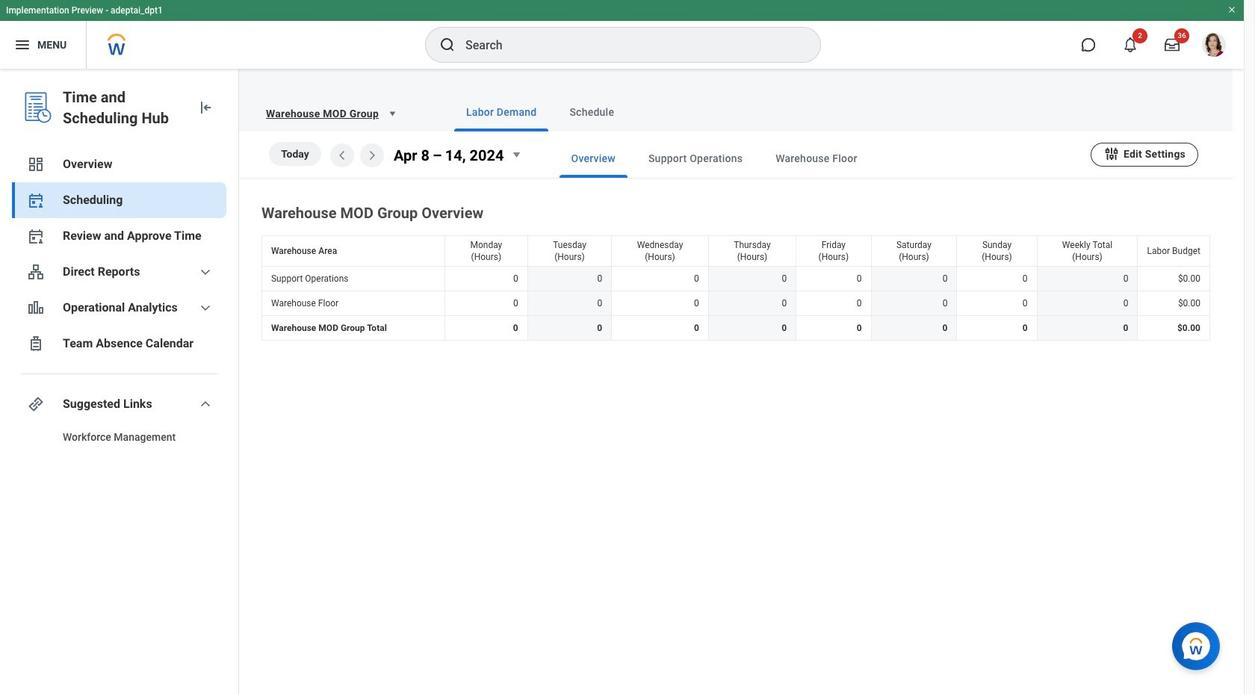 Task type: describe. For each thing, give the bounding box(es) containing it.
transformation import image
[[197, 99, 214, 117]]

link image
[[27, 395, 45, 413]]

caret down small image
[[507, 146, 525, 164]]

dashboard image
[[27, 155, 45, 173]]

task timeoff image
[[27, 335, 45, 353]]

chevron right small image
[[363, 146, 381, 164]]

2 calendar user solid image from the top
[[27, 227, 45, 245]]

chevron down small image for link icon
[[197, 395, 214, 413]]

chevron down small image
[[197, 299, 214, 317]]

0 vertical spatial tab list
[[424, 93, 1215, 132]]

inbox large image
[[1165, 37, 1180, 52]]

search image
[[439, 36, 457, 54]]

profile logan mcneil image
[[1202, 33, 1226, 60]]

1 vertical spatial tab list
[[529, 139, 1091, 178]]

chevron down small image for view team 'image'
[[197, 263, 214, 281]]

configure image
[[1104, 145, 1120, 162]]



Task type: vqa. For each thing, say whether or not it's contained in the screenshot.
chevron down small image for VIEW TEAM image
yes



Task type: locate. For each thing, give the bounding box(es) containing it.
Search Workday  search field
[[466, 28, 790, 61]]

1 chevron down small image from the top
[[197, 263, 214, 281]]

calendar user solid image down dashboard "image"
[[27, 191, 45, 209]]

tab panel
[[239, 132, 1233, 344]]

chart image
[[27, 299, 45, 317]]

2 chevron down small image from the top
[[197, 395, 214, 413]]

notifications large image
[[1123, 37, 1138, 52]]

0 vertical spatial calendar user solid image
[[27, 191, 45, 209]]

0 vertical spatial chevron down small image
[[197, 263, 214, 281]]

close environment banner image
[[1228, 5, 1237, 14]]

caret down small image
[[385, 106, 400, 121]]

navigation pane region
[[0, 69, 239, 694]]

banner
[[0, 0, 1244, 69]]

1 vertical spatial chevron down small image
[[197, 395, 214, 413]]

calendar user solid image up view team 'image'
[[27, 227, 45, 245]]

chevron left small image
[[333, 146, 351, 164]]

calendar user solid image
[[27, 191, 45, 209], [27, 227, 45, 245]]

chevron down small image
[[197, 263, 214, 281], [197, 395, 214, 413]]

tab list
[[424, 93, 1215, 132], [529, 139, 1091, 178]]

view team image
[[27, 263, 45, 281]]

1 calendar user solid image from the top
[[27, 191, 45, 209]]

1 vertical spatial calendar user solid image
[[27, 227, 45, 245]]

justify image
[[13, 36, 31, 54]]

time and scheduling hub element
[[63, 87, 185, 129]]



